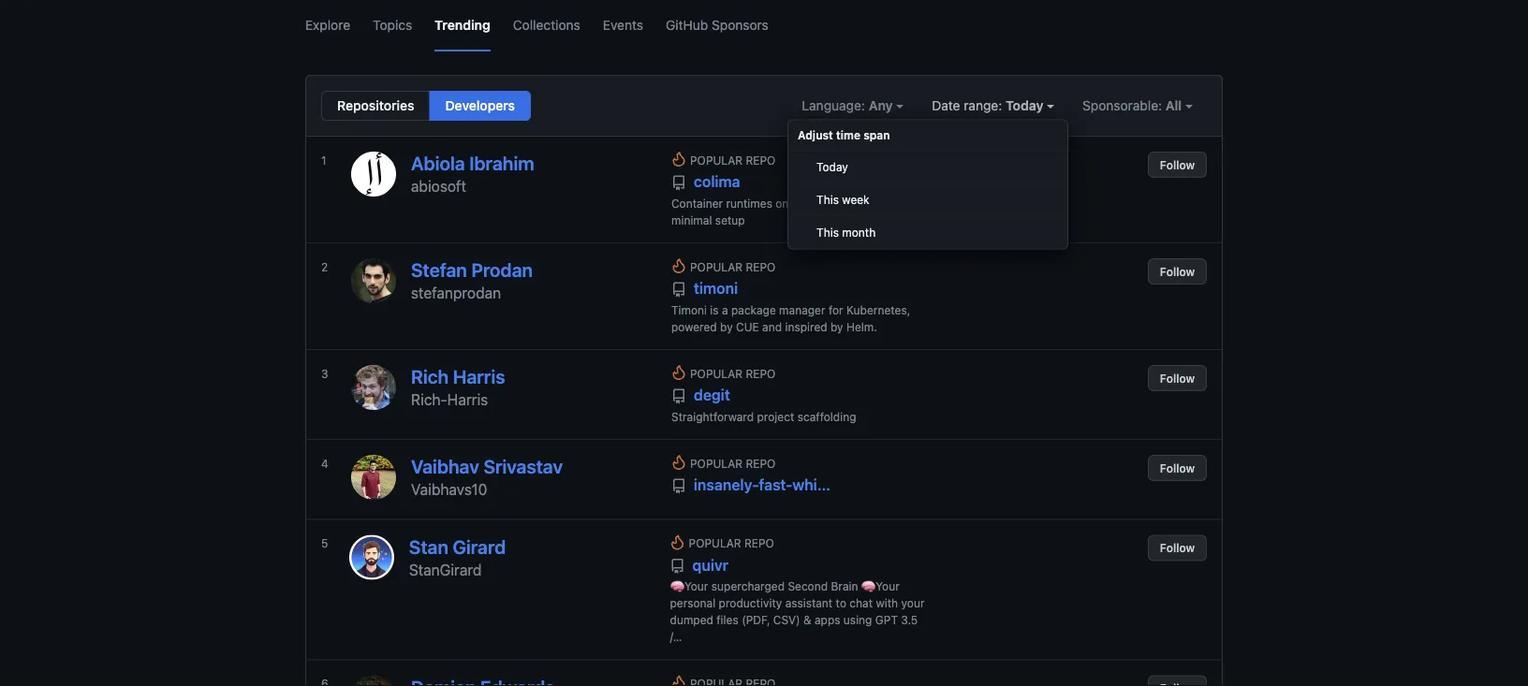 Task type: locate. For each thing, give the bounding box(es) containing it.
menu
[[788, 119, 1069, 250]]

repo image left degit on the bottom
[[672, 389, 687, 404]]

and
[[763, 320, 782, 334]]

flame image up the degit link
[[672, 365, 687, 380]]

rich
[[411, 366, 449, 388]]

timoni link
[[672, 279, 738, 298]]

repo image for harris
[[672, 389, 687, 404]]

2 flame image from the top
[[672, 455, 687, 470]]

popular repo for rich harris
[[690, 367, 776, 380]]

repo image inside timoni link
[[672, 282, 687, 297]]

timoni
[[690, 280, 738, 297]]

this left week
[[817, 193, 839, 207]]

repo up supercharged
[[745, 537, 775, 550]]

popular
[[690, 154, 743, 167], [690, 260, 743, 274], [690, 367, 743, 380], [690, 457, 743, 470], [689, 537, 742, 550]]

abiola ibrahim abiosoft
[[411, 152, 535, 195]]

language:
[[802, 98, 866, 113]]

repo image inside quivr link
[[670, 559, 685, 574]]

explore link
[[305, 0, 350, 52]]

0 vertical spatial flame image
[[672, 152, 687, 167]]

productivity
[[719, 597, 782, 610]]

second
[[788, 580, 828, 593]]

repo image for ibrahim
[[672, 176, 687, 191]]

0 vertical spatial this
[[817, 193, 839, 207]]

flame image up timoni link
[[672, 259, 687, 274]]

@rich harris image
[[351, 365, 396, 410]]

1 vertical spatial today
[[817, 161, 849, 174]]

0 vertical spatial repo image
[[672, 176, 687, 191]]

chat
[[850, 597, 873, 610]]

popular up insanely-
[[690, 457, 743, 470]]

1 vertical spatial repo image
[[670, 559, 685, 574]]

flame image
[[672, 152, 687, 167], [672, 455, 687, 470], [672, 676, 687, 687]]

🧠 up chat
[[862, 580, 873, 593]]

0 horizontal spatial your
[[685, 580, 709, 593]]

with
[[896, 197, 919, 210], [876, 597, 899, 610]]

this
[[817, 193, 839, 207], [817, 226, 839, 239]]

1
[[321, 154, 327, 167]]

0 horizontal spatial 🧠
[[670, 580, 682, 593]]

repo for stan girard
[[745, 537, 775, 550]]

flame image down /…
[[672, 676, 687, 687]]

github sponsors
[[666, 17, 769, 32]]

dumped
[[670, 614, 714, 627]]

girard
[[453, 536, 506, 558]]

🧠
[[670, 580, 682, 593], [862, 580, 873, 593]]

popular up timoni in the top of the page
[[690, 260, 743, 274]]

date
[[932, 98, 961, 113]]

this for this month
[[817, 226, 839, 239]]

2
[[321, 260, 328, 274]]

your up personal at the left bottom
[[685, 580, 709, 593]]

1 vertical spatial flame image
[[672, 455, 687, 470]]

harris
[[453, 366, 505, 388], [448, 391, 488, 409]]

0 horizontal spatial by
[[721, 320, 733, 334]]

flame image down straightforward
[[672, 455, 687, 470]]

a
[[722, 304, 728, 317]]

popular for ibrahim
[[690, 154, 743, 167]]

this left month
[[817, 226, 839, 239]]

is
[[710, 304, 719, 317]]

straightforward
[[672, 410, 754, 423]]

assistant
[[786, 597, 833, 610]]

vaibhav srivastav link
[[411, 456, 563, 478]]

popular for harris
[[690, 367, 743, 380]]

3 flame image from the top
[[672, 676, 687, 687]]

repo up insanely-fast-whisper link
[[746, 457, 776, 470]]

range:
[[964, 98, 1003, 113]]

repo image inside insanely-fast-whisper link
[[672, 479, 687, 494]]

2 your from the left
[[876, 580, 900, 593]]

popular repo for vaibhav srivastav
[[690, 457, 776, 470]]

Follow stefanprodan submit
[[1148, 259, 1208, 285]]

for
[[829, 304, 844, 317]]

adjust time span
[[798, 129, 891, 142]]

0 vertical spatial repo image
[[672, 282, 687, 297]]

🧠 up personal at the left bottom
[[670, 580, 682, 593]]

vaibhavs10
[[411, 481, 488, 499]]

1 this from the top
[[817, 193, 839, 207]]

with up gpt
[[876, 597, 899, 610]]

repo image left quivr
[[670, 559, 685, 574]]

0 vertical spatial flame image
[[672, 259, 687, 274]]

1 flame image from the top
[[672, 152, 687, 167]]

popular up quivr
[[689, 537, 742, 550]]

1 vertical spatial this
[[817, 226, 839, 239]]

2 by from the left
[[831, 320, 844, 334]]

1 horizontal spatial your
[[876, 580, 900, 593]]

repo image inside colima link
[[672, 176, 687, 191]]

manager
[[780, 304, 826, 317]]

today down adjust time span
[[817, 161, 849, 174]]

1 vertical spatial with
[[876, 597, 899, 610]]

repositories link
[[321, 91, 430, 121]]

repo
[[746, 154, 776, 167], [746, 260, 776, 274], [746, 367, 776, 380], [746, 457, 776, 470], [745, 537, 775, 550]]

repo image up container
[[672, 176, 687, 191]]

2 repo image from the top
[[672, 389, 687, 404]]

stefan
[[411, 259, 467, 281]]

repo image left insanely-
[[672, 479, 687, 494]]

scaffolding
[[798, 410, 857, 423]]

popular repo up degit on the bottom
[[690, 367, 776, 380]]

flame image for girard
[[670, 535, 685, 550]]

harris down rich harris link
[[448, 391, 488, 409]]

events link
[[603, 0, 644, 52]]

personal
[[670, 597, 716, 610]]

colima link
[[672, 172, 741, 191]]

repo up "package"
[[746, 260, 776, 274]]

container runtimes on macos (and linux) with minimal setup
[[672, 197, 919, 227]]

collections link
[[513, 0, 581, 52]]

topics
[[373, 17, 412, 32]]

popular up degit on the bottom
[[690, 367, 743, 380]]

2 this from the top
[[817, 226, 839, 239]]

0 vertical spatial today
[[1006, 98, 1044, 113]]

csv)
[[774, 614, 801, 627]]

today inside menu
[[817, 161, 849, 174]]

Follow Rich-Harris submit
[[1148, 365, 1208, 392]]

files
[[717, 614, 739, 627]]

popular repo up colima
[[690, 154, 776, 167]]

with right linux)
[[896, 197, 919, 210]]

repo image for srivastav
[[672, 479, 687, 494]]

setup
[[716, 214, 745, 227]]

popular for srivastav
[[690, 457, 743, 470]]

flame image
[[672, 259, 687, 274], [672, 365, 687, 380], [670, 535, 685, 550]]

3 repo image from the top
[[672, 479, 687, 494]]

repo for vaibhav srivastav
[[746, 457, 776, 470]]

ibrahim
[[470, 152, 535, 174]]

macos
[[792, 197, 830, 210]]

repo for abiola ibrahim
[[746, 154, 776, 167]]

language: any
[[802, 98, 897, 113]]

popular repo up quivr
[[689, 537, 775, 550]]

your up gpt
[[876, 580, 900, 593]]

1 horizontal spatial 🧠
[[862, 580, 873, 593]]

by down a
[[721, 320, 733, 334]]

trending
[[435, 17, 491, 32]]

popular repo for stan girard
[[689, 537, 775, 550]]

flame image up colima link in the top left of the page
[[672, 152, 687, 167]]

today right range:
[[1006, 98, 1044, 113]]

popular up colima
[[690, 154, 743, 167]]

1 link
[[321, 152, 336, 229]]

abiosoft
[[411, 178, 467, 195]]

1 repo image from the top
[[672, 176, 687, 191]]

popular repo up insanely-
[[690, 457, 776, 470]]

insanely-
[[694, 476, 759, 494]]

stan
[[409, 536, 449, 558]]

repo image for girard
[[670, 559, 685, 574]]

stangirard
[[409, 561, 482, 579]]

1 vertical spatial repo image
[[672, 389, 687, 404]]

1 horizontal spatial by
[[831, 320, 844, 334]]

2 vertical spatial flame image
[[670, 535, 685, 550]]

repo image up timoni
[[672, 282, 687, 297]]

1 vertical spatial flame image
[[672, 365, 687, 380]]

insanely-fast-whisper link
[[672, 476, 849, 495]]

span
[[864, 129, 891, 142]]

your
[[685, 580, 709, 593], [876, 580, 900, 593]]

on
[[776, 197, 789, 210]]

2 vertical spatial flame image
[[672, 676, 687, 687]]

flame image for prodan
[[672, 259, 687, 274]]

vaibhav srivastav vaibhavs10
[[411, 456, 563, 499]]

month
[[843, 226, 876, 239]]

2 link
[[321, 259, 336, 335]]

popular for prodan
[[690, 260, 743, 274]]

vaibhav
[[411, 456, 479, 478]]

repo up runtimes
[[746, 154, 776, 167]]

0 vertical spatial with
[[896, 197, 919, 210]]

stefanprodan
[[411, 284, 501, 302]]

repo image inside the degit link
[[672, 389, 687, 404]]

by down for
[[831, 320, 844, 334]]

popular repo up timoni in the top of the page
[[690, 260, 776, 274]]

linux)
[[861, 197, 893, 210]]

collections
[[513, 17, 581, 32]]

/…
[[670, 631, 682, 644]]

flame image up quivr link
[[670, 535, 685, 550]]

2 vertical spatial repo image
[[672, 479, 687, 494]]

repo image
[[672, 176, 687, 191], [672, 389, 687, 404], [672, 479, 687, 494]]

repo image
[[672, 282, 687, 297], [670, 559, 685, 574]]

repo up straightforward project scaffolding
[[746, 367, 776, 380]]

0 horizontal spatial today
[[817, 161, 849, 174]]

3.5
[[902, 614, 918, 627]]

harris up rich-harris link
[[453, 366, 505, 388]]



Task type: vqa. For each thing, say whether or not it's contained in the screenshot.


Task type: describe. For each thing, give the bounding box(es) containing it.
1 horizontal spatial today
[[1006, 98, 1044, 113]]

srivastav
[[484, 456, 563, 478]]

Follow Vaibhavs10 submit
[[1148, 455, 1208, 482]]

stefan prodan link
[[411, 259, 533, 281]]

gpt
[[876, 614, 898, 627]]

5
[[321, 537, 328, 550]]

inspired
[[785, 320, 828, 334]]

1 by from the left
[[721, 320, 733, 334]]

cue
[[736, 320, 759, 334]]

popular for girard
[[689, 537, 742, 550]]

abiosoft link
[[411, 178, 467, 195]]

quivr
[[689, 556, 729, 574]]

3
[[321, 367, 328, 380]]

this month link
[[789, 217, 1068, 249]]

(pdf,
[[742, 614, 771, 627]]

quivr link
[[670, 556, 729, 575]]

4 link
[[321, 455, 336, 505]]

github sponsors link
[[666, 0, 769, 52]]

menu containing adjust time span
[[788, 119, 1069, 250]]

straightforward project scaffolding
[[672, 410, 857, 423]]

1 your from the left
[[685, 580, 709, 593]]

whisper
[[793, 476, 849, 494]]

with inside container runtimes on macos (and linux) with minimal setup
[[896, 197, 919, 210]]

@abiosoft image
[[351, 152, 396, 197]]

your
[[902, 597, 925, 610]]

4
[[321, 457, 329, 470]]

insanely-fast-whisper
[[690, 476, 849, 494]]

timoni
[[672, 304, 707, 317]]

rich harris rich-harris
[[411, 366, 505, 409]]

supercharged
[[712, 580, 785, 593]]

@stefanprodan image
[[351, 259, 396, 304]]

week
[[843, 193, 870, 207]]

repo for stefan prodan
[[746, 260, 776, 274]]

minimal
[[672, 214, 712, 227]]

all
[[1166, 98, 1182, 113]]

today link
[[789, 151, 1068, 184]]

adjust
[[798, 129, 834, 142]]

rich harris link
[[411, 366, 505, 388]]

1 vertical spatial harris
[[448, 391, 488, 409]]

Follow abiosoft submit
[[1148, 152, 1208, 178]]

colima
[[690, 173, 741, 191]]

stefanprodan link
[[411, 284, 501, 302]]

1 🧠 from the left
[[670, 580, 682, 593]]

rich-
[[411, 391, 448, 409]]

flame image for harris
[[672, 365, 687, 380]]

with inside 🧠 your supercharged second brain 🧠 your personal productivity assistant to chat with your dumped files (pdf, csv) & apps using gpt 3.5 /…
[[876, 597, 899, 610]]

popular repo for stefan prodan
[[690, 260, 776, 274]]

topics link
[[373, 0, 412, 52]]

stangirard link
[[409, 561, 482, 579]]

repo image for prodan
[[672, 282, 687, 297]]

this for this week
[[817, 193, 839, 207]]

helm.
[[847, 320, 878, 334]]

Follow StanGirard submit
[[1148, 535, 1208, 562]]

abiola
[[411, 152, 465, 174]]

this week link
[[789, 184, 1068, 217]]

repo for rich harris
[[746, 367, 776, 380]]

&
[[804, 614, 812, 627]]

stan girard stangirard
[[409, 536, 506, 579]]

fast-
[[759, 476, 793, 494]]

github
[[666, 17, 708, 32]]

runtimes
[[726, 197, 773, 210]]

powered
[[672, 320, 717, 334]]

this week
[[817, 193, 870, 207]]

🧠 your supercharged second brain 🧠 your personal productivity assistant to chat with your dumped files (pdf, csv) & apps using gpt 3.5 /…
[[670, 580, 925, 644]]

2 🧠 from the left
[[862, 580, 873, 593]]

any
[[869, 98, 893, 113]]

trending link
[[435, 0, 491, 52]]

sponsorable: all
[[1083, 98, 1182, 113]]

timoni is a package manager for kubernetes, powered by cue and inspired by helm.
[[672, 304, 911, 334]]

kubernetes,
[[847, 304, 911, 317]]

flame image for ibrahim
[[672, 152, 687, 167]]

(and
[[834, 197, 858, 210]]

vaibhavs10 link
[[411, 481, 488, 499]]

Follow DamianEdwards submit
[[1148, 676, 1208, 687]]

degit
[[690, 386, 731, 404]]

stefan prodan stefanprodan
[[411, 259, 533, 302]]

this month
[[817, 226, 876, 239]]

project
[[757, 410, 795, 423]]

flame image for srivastav
[[672, 455, 687, 470]]

@vaibhavs10 image
[[351, 455, 396, 500]]

container
[[672, 197, 723, 210]]

@stangirard image
[[349, 535, 394, 580]]

degit link
[[672, 386, 731, 405]]

sponsorable:
[[1083, 98, 1163, 113]]

date range: today
[[932, 98, 1047, 113]]

0 vertical spatial harris
[[453, 366, 505, 388]]

apps
[[815, 614, 841, 627]]

using
[[844, 614, 873, 627]]

repositories
[[337, 98, 415, 113]]

abiola ibrahim link
[[411, 152, 535, 174]]

popular repo for abiola ibrahim
[[690, 154, 776, 167]]

to
[[836, 597, 847, 610]]

3 link
[[321, 365, 336, 425]]



